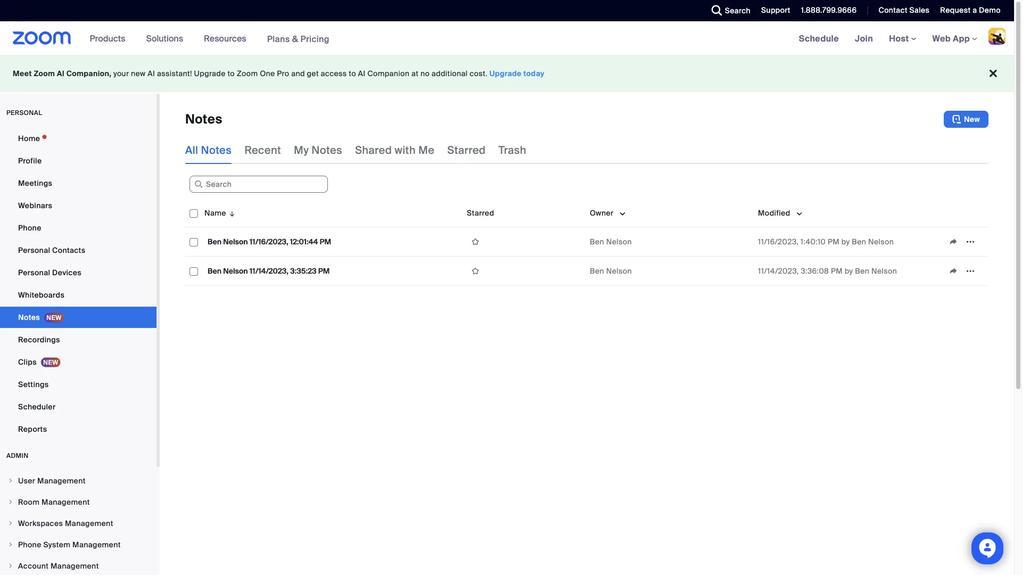 Task type: vqa. For each thing, say whether or not it's contained in the screenshot.
2nd checked 'image' from the bottom of the page
no



Task type: describe. For each thing, give the bounding box(es) containing it.
join link
[[847, 21, 881, 55]]

meet zoom ai companion, footer
[[0, 55, 1015, 92]]

phone for phone
[[18, 223, 41, 233]]

scheduler link
[[0, 396, 157, 418]]

ben nelson 11/16/2023, 12:01:44 pm
[[208, 237, 331, 247]]

2 11/14/2023, from the left
[[758, 266, 799, 276]]

11/14/2023, 3:36:08 pm by ben nelson
[[758, 266, 897, 276]]

personal menu menu
[[0, 128, 157, 441]]

personal contacts
[[18, 245, 85, 255]]

pricing
[[301, 33, 330, 44]]

contacts
[[52, 245, 85, 255]]

application containing name
[[185, 199, 997, 294]]

profile
[[18, 156, 42, 166]]

user management menu item
[[0, 471, 157, 491]]

notes up all notes
[[185, 111, 222, 128]]

recent
[[245, 143, 281, 157]]

personal
[[6, 109, 42, 117]]

2 upgrade from the left
[[490, 69, 522, 79]]

product information navigation
[[82, 21, 338, 56]]

12:01:44
[[290, 237, 318, 247]]

pm inside ben nelson 11/14/2023, 3:35:23 pm button
[[318, 266, 330, 276]]

with
[[395, 143, 416, 157]]

management for user management
[[37, 476, 86, 486]]

3:35:23
[[290, 266, 317, 276]]

and
[[291, 69, 305, 79]]

personal devices link
[[0, 262, 157, 283]]

application for 11/14/2023, 3:36:08 pm by ben nelson
[[945, 263, 985, 279]]

ben nelson for 11/14/2023,
[[590, 266, 632, 276]]

personal for personal contacts
[[18, 245, 50, 255]]

phone system management menu item
[[0, 535, 157, 555]]

sales
[[910, 5, 930, 15]]

meet
[[13, 69, 32, 79]]

3:36:08
[[801, 266, 829, 276]]

shared with me
[[355, 143, 435, 157]]

new
[[964, 114, 980, 124]]

&
[[292, 33, 298, 44]]

all
[[185, 143, 198, 157]]

phone system management
[[18, 540, 121, 550]]

1:40:10
[[801, 237, 826, 247]]

workspaces
[[18, 518, 63, 528]]

Search text field
[[190, 176, 328, 193]]

reports link
[[0, 419, 157, 440]]

profile picture image
[[989, 28, 1006, 45]]

search button
[[704, 0, 754, 21]]

management for account management
[[51, 561, 99, 571]]

no
[[421, 69, 430, 79]]

plans & pricing
[[267, 33, 330, 44]]

demo
[[979, 5, 1001, 15]]

recordings link
[[0, 329, 157, 350]]

scheduler
[[18, 402, 56, 412]]

your
[[113, 69, 129, 79]]

my notes
[[294, 143, 342, 157]]

join
[[855, 33, 873, 44]]

phone for phone system management
[[18, 540, 41, 550]]

resources
[[204, 33, 246, 44]]

meetings navigation
[[791, 21, 1015, 56]]

resources button
[[204, 21, 251, 55]]

webinars link
[[0, 195, 157, 216]]

schedule link
[[791, 21, 847, 55]]

ben nelson 11/16/2023, 12:01:44 pm unstarred image
[[467, 237, 484, 247]]

user
[[18, 476, 35, 486]]

workspaces management menu item
[[0, 513, 157, 534]]

search
[[725, 6, 751, 15]]

1 to from the left
[[228, 69, 235, 79]]

notes right my
[[312, 143, 342, 157]]

profile link
[[0, 150, 157, 171]]

get
[[307, 69, 319, 79]]

settings
[[18, 379, 49, 389]]

app
[[953, 33, 970, 44]]

recordings
[[18, 335, 60, 345]]

notes link
[[0, 307, 157, 328]]

1.888.799.9666
[[801, 5, 857, 15]]

right image for account management
[[7, 563, 14, 569]]

clips
[[18, 357, 37, 367]]

personal devices
[[18, 268, 81, 277]]

tabs of all notes page tab list
[[185, 136, 527, 164]]

today
[[524, 69, 545, 79]]

new
[[131, 69, 146, 79]]

web app button
[[933, 33, 978, 44]]

admin
[[6, 452, 29, 460]]

personal for personal devices
[[18, 268, 50, 277]]

shared
[[355, 143, 392, 157]]

ben nelson 11/14/2023, 3:35:23 pm button
[[205, 264, 333, 278]]

1 upgrade from the left
[[194, 69, 226, 79]]

banner containing products
[[0, 21, 1015, 56]]

notes inside the personal menu menu
[[18, 312, 40, 322]]

webinars
[[18, 201, 52, 210]]

meetings link
[[0, 173, 157, 194]]

owner
[[590, 208, 614, 218]]

products
[[90, 33, 125, 44]]

pm inside ben nelson 11/16/2023, 12:01:44 pm button
[[320, 237, 331, 247]]

by for 3:36:08
[[845, 266, 853, 276]]

more options for ben nelson 11/14/2023, 3:35:23 pm image
[[962, 266, 979, 276]]

one
[[260, 69, 275, 79]]

room management menu item
[[0, 492, 157, 512]]

settings link
[[0, 374, 157, 395]]

devices
[[52, 268, 81, 277]]

companion,
[[66, 69, 111, 79]]

additional
[[432, 69, 468, 79]]

zoom logo image
[[13, 31, 71, 45]]



Task type: locate. For each thing, give the bounding box(es) containing it.
phone down webinars
[[18, 223, 41, 233]]

upgrade down product information navigation at the left
[[194, 69, 226, 79]]

1 horizontal spatial to
[[349, 69, 356, 79]]

a
[[973, 5, 977, 15]]

ai right new
[[148, 69, 155, 79]]

at
[[412, 69, 419, 79]]

access
[[321, 69, 347, 79]]

1 horizontal spatial 11/14/2023,
[[758, 266, 799, 276]]

arrow down image
[[226, 207, 236, 219]]

share image for 11/14/2023, 3:36:08 pm by ben nelson
[[945, 266, 962, 276]]

ben nelson 11/16/2023, 12:01:44 pm button
[[205, 235, 334, 249]]

modified
[[758, 208, 791, 218]]

ai left companion,
[[57, 69, 64, 79]]

name
[[205, 208, 226, 218]]

more options for ben nelson 11/16/2023, 12:01:44 pm image
[[962, 237, 979, 247]]

0 vertical spatial right image
[[7, 520, 14, 527]]

zoom right meet at the left top of the page
[[34, 69, 55, 79]]

2 zoom from the left
[[237, 69, 258, 79]]

management up account management menu item
[[72, 540, 121, 550]]

starred up "ben nelson 11/16/2023, 12:01:44 pm unstarred" icon
[[467, 208, 494, 218]]

right image inside room management menu item
[[7, 499, 14, 505]]

11/16/2023, 1:40:10 pm by ben nelson
[[758, 237, 894, 247]]

right image left account
[[7, 563, 14, 569]]

2 vertical spatial right image
[[7, 563, 14, 569]]

personal inside personal devices link
[[18, 268, 50, 277]]

ai left companion on the top
[[358, 69, 366, 79]]

ben nelson for 11/16/2023,
[[590, 237, 632, 247]]

11/16/2023, up 'ben nelson 11/14/2023, 3:35:23 pm'
[[250, 237, 288, 247]]

solutions
[[146, 33, 183, 44]]

management up workspaces management
[[42, 497, 90, 507]]

1 11/16/2023, from the left
[[250, 237, 288, 247]]

1 vertical spatial starred
[[467, 208, 494, 218]]

1.888.799.9666 button
[[793, 0, 860, 21], [801, 5, 857, 15]]

11/14/2023, down ben nelson 11/16/2023, 12:01:44 pm button
[[250, 266, 289, 276]]

by
[[842, 237, 850, 247], [845, 266, 853, 276]]

3 right image from the top
[[7, 563, 14, 569]]

3 ai from the left
[[358, 69, 366, 79]]

2 right image from the top
[[7, 542, 14, 548]]

cost.
[[470, 69, 488, 79]]

11/14/2023, left 3:36:08
[[758, 266, 799, 276]]

web app
[[933, 33, 970, 44]]

personal inside personal contacts link
[[18, 245, 50, 255]]

request a demo
[[941, 5, 1001, 15]]

products button
[[90, 21, 130, 55]]

1 horizontal spatial ai
[[148, 69, 155, 79]]

1 phone from the top
[[18, 223, 41, 233]]

0 horizontal spatial 11/16/2023,
[[250, 237, 288, 247]]

management down room management menu item
[[65, 518, 113, 528]]

starred inside tabs of all notes page tab list
[[447, 143, 486, 157]]

1 vertical spatial by
[[845, 266, 853, 276]]

request
[[941, 5, 971, 15]]

to
[[228, 69, 235, 79], [349, 69, 356, 79]]

1 vertical spatial share image
[[945, 266, 962, 276]]

0 horizontal spatial zoom
[[34, 69, 55, 79]]

management down 'phone system management' menu item
[[51, 561, 99, 571]]

2 phone from the top
[[18, 540, 41, 550]]

right image left the room
[[7, 499, 14, 505]]

0 horizontal spatial 11/14/2023,
[[250, 266, 289, 276]]

pm right 3:36:08
[[831, 266, 843, 276]]

1 horizontal spatial 11/16/2023,
[[758, 237, 799, 247]]

home
[[18, 133, 40, 143]]

2 personal from the top
[[18, 268, 50, 277]]

my
[[294, 143, 309, 157]]

clips link
[[0, 351, 157, 373]]

1 right image from the top
[[7, 520, 14, 527]]

right image inside 'phone system management' menu item
[[7, 542, 14, 548]]

1 vertical spatial phone
[[18, 540, 41, 550]]

meetings
[[18, 178, 52, 188]]

notes right all
[[201, 143, 232, 157]]

starred
[[447, 143, 486, 157], [467, 208, 494, 218]]

right image for phone system management
[[7, 542, 14, 548]]

management
[[37, 476, 86, 486], [42, 497, 90, 507], [65, 518, 113, 528], [72, 540, 121, 550], [51, 561, 99, 571]]

assistant!
[[157, 69, 192, 79]]

banner
[[0, 21, 1015, 56]]

account management
[[18, 561, 99, 571]]

management for room management
[[42, 497, 90, 507]]

user management
[[18, 476, 86, 486]]

to right access
[[349, 69, 356, 79]]

0 vertical spatial personal
[[18, 245, 50, 255]]

right image left workspaces
[[7, 520, 14, 527]]

0 vertical spatial share image
[[945, 237, 962, 247]]

ben nelson 11/14/2023, 3:35:23 pm
[[208, 266, 330, 276]]

starred right me
[[447, 143, 486, 157]]

right image inside account management menu item
[[7, 563, 14, 569]]

1 personal from the top
[[18, 245, 50, 255]]

right image
[[7, 478, 14, 484], [7, 499, 14, 505]]

trash
[[499, 143, 527, 157]]

right image for workspaces management
[[7, 520, 14, 527]]

pro
[[277, 69, 289, 79]]

whiteboards link
[[0, 284, 157, 306]]

pm right 1:40:10
[[828, 237, 840, 247]]

2 share image from the top
[[945, 266, 962, 276]]

share image up more options for ben nelson 11/14/2023, 3:35:23 pm image
[[945, 237, 962, 247]]

workspaces management
[[18, 518, 113, 528]]

by for 1:40:10
[[842, 237, 850, 247]]

personal up personal devices
[[18, 245, 50, 255]]

admin menu menu
[[0, 471, 157, 575]]

phone inside 'phone system management' menu item
[[18, 540, 41, 550]]

ben nelson
[[590, 237, 632, 247], [590, 266, 632, 276]]

pm
[[320, 237, 331, 247], [828, 237, 840, 247], [318, 266, 330, 276], [831, 266, 843, 276]]

home link
[[0, 128, 157, 149]]

ben
[[208, 237, 222, 247], [590, 237, 604, 247], [852, 237, 867, 247], [208, 266, 222, 276], [590, 266, 604, 276], [855, 266, 870, 276]]

right image for room management
[[7, 499, 14, 505]]

solutions button
[[146, 21, 188, 55]]

host
[[889, 33, 912, 44]]

by right 1:40:10
[[842, 237, 850, 247]]

notes up 'recordings'
[[18, 312, 40, 322]]

right image for user management
[[7, 478, 14, 484]]

1 vertical spatial personal
[[18, 268, 50, 277]]

share image
[[945, 237, 962, 247], [945, 266, 962, 276]]

2 right image from the top
[[7, 499, 14, 505]]

share image down more options for ben nelson 11/16/2023, 12:01:44 pm icon
[[945, 266, 962, 276]]

request a demo link
[[933, 0, 1015, 21], [941, 5, 1001, 15]]

2 ai from the left
[[148, 69, 155, 79]]

0 vertical spatial ben nelson
[[590, 237, 632, 247]]

whiteboards
[[18, 290, 65, 300]]

contact sales link
[[871, 0, 933, 21], [879, 5, 930, 15]]

zoom left one
[[237, 69, 258, 79]]

0 vertical spatial starred
[[447, 143, 486, 157]]

ai
[[57, 69, 64, 79], [148, 69, 155, 79], [358, 69, 366, 79]]

application
[[185, 199, 997, 294], [945, 234, 985, 250], [945, 263, 985, 279]]

plans
[[267, 33, 290, 44]]

upgrade
[[194, 69, 226, 79], [490, 69, 522, 79]]

system
[[43, 540, 70, 550]]

phone up account
[[18, 540, 41, 550]]

0 vertical spatial by
[[842, 237, 850, 247]]

share image for 11/16/2023, 1:40:10 pm by ben nelson
[[945, 237, 962, 247]]

all notes
[[185, 143, 232, 157]]

phone inside phone link
[[18, 223, 41, 233]]

right image inside workspaces management 'menu item'
[[7, 520, 14, 527]]

contact
[[879, 5, 908, 15]]

right image inside user management "menu item"
[[7, 478, 14, 484]]

1 vertical spatial right image
[[7, 542, 14, 548]]

2 11/16/2023, from the left
[[758, 237, 799, 247]]

reports
[[18, 424, 47, 434]]

right image
[[7, 520, 14, 527], [7, 542, 14, 548], [7, 563, 14, 569]]

pm right 3:35:23
[[318, 266, 330, 276]]

0 vertical spatial right image
[[7, 478, 14, 484]]

2 ben nelson from the top
[[590, 266, 632, 276]]

right image left system
[[7, 542, 14, 548]]

1 11/14/2023, from the left
[[250, 266, 289, 276]]

management inside 'menu item'
[[65, 518, 113, 528]]

management for workspaces management
[[65, 518, 113, 528]]

1 vertical spatial right image
[[7, 499, 14, 505]]

2 horizontal spatial ai
[[358, 69, 366, 79]]

by right 3:36:08
[[845, 266, 853, 276]]

1 horizontal spatial upgrade
[[490, 69, 522, 79]]

phone
[[18, 223, 41, 233], [18, 540, 41, 550]]

support
[[762, 5, 791, 15]]

meet zoom ai companion, your new ai assistant! upgrade to zoom one pro and get access to ai companion at no additional cost. upgrade today
[[13, 69, 545, 79]]

pm right 12:01:44
[[320, 237, 331, 247]]

0 vertical spatial phone
[[18, 223, 41, 233]]

1 horizontal spatial zoom
[[237, 69, 258, 79]]

account management menu item
[[0, 556, 157, 575]]

1 ai from the left
[[57, 69, 64, 79]]

upgrade right cost.
[[490, 69, 522, 79]]

11/16/2023, down 'modified'
[[758, 237, 799, 247]]

1 share image from the top
[[945, 237, 962, 247]]

11/14/2023,
[[250, 266, 289, 276], [758, 266, 799, 276]]

upgrade today link
[[490, 69, 545, 79]]

0 horizontal spatial to
[[228, 69, 235, 79]]

zoom
[[34, 69, 55, 79], [237, 69, 258, 79]]

account
[[18, 561, 49, 571]]

web
[[933, 33, 951, 44]]

11/14/2023, inside button
[[250, 266, 289, 276]]

11/16/2023, inside button
[[250, 237, 288, 247]]

management inside "menu item"
[[37, 476, 86, 486]]

1 zoom from the left
[[34, 69, 55, 79]]

right image left user
[[7, 478, 14, 484]]

0 horizontal spatial ai
[[57, 69, 64, 79]]

personal up whiteboards
[[18, 268, 50, 277]]

application for 11/16/2023, 1:40:10 pm by ben nelson
[[945, 234, 985, 250]]

plans & pricing link
[[267, 33, 330, 44], [267, 33, 330, 44]]

0 horizontal spatial upgrade
[[194, 69, 226, 79]]

phone link
[[0, 217, 157, 239]]

nelson
[[223, 237, 248, 247], [606, 237, 632, 247], [869, 237, 894, 247], [223, 266, 248, 276], [606, 266, 632, 276], [872, 266, 897, 276]]

schedule
[[799, 33, 839, 44]]

support link
[[754, 0, 793, 21], [762, 5, 791, 15]]

personal contacts link
[[0, 240, 157, 261]]

management up room management
[[37, 476, 86, 486]]

to down resources dropdown button at the left top
[[228, 69, 235, 79]]

ben nelson 11/14/2023, 3:35:23 pm unstarred image
[[467, 266, 484, 276]]

2 to from the left
[[349, 69, 356, 79]]

1 ben nelson from the top
[[590, 237, 632, 247]]

1 right image from the top
[[7, 478, 14, 484]]

room
[[18, 497, 40, 507]]

new button
[[944, 111, 989, 128]]

companion
[[368, 69, 410, 79]]

room management
[[18, 497, 90, 507]]

host button
[[889, 33, 917, 44]]

me
[[419, 143, 435, 157]]

1 vertical spatial ben nelson
[[590, 266, 632, 276]]



